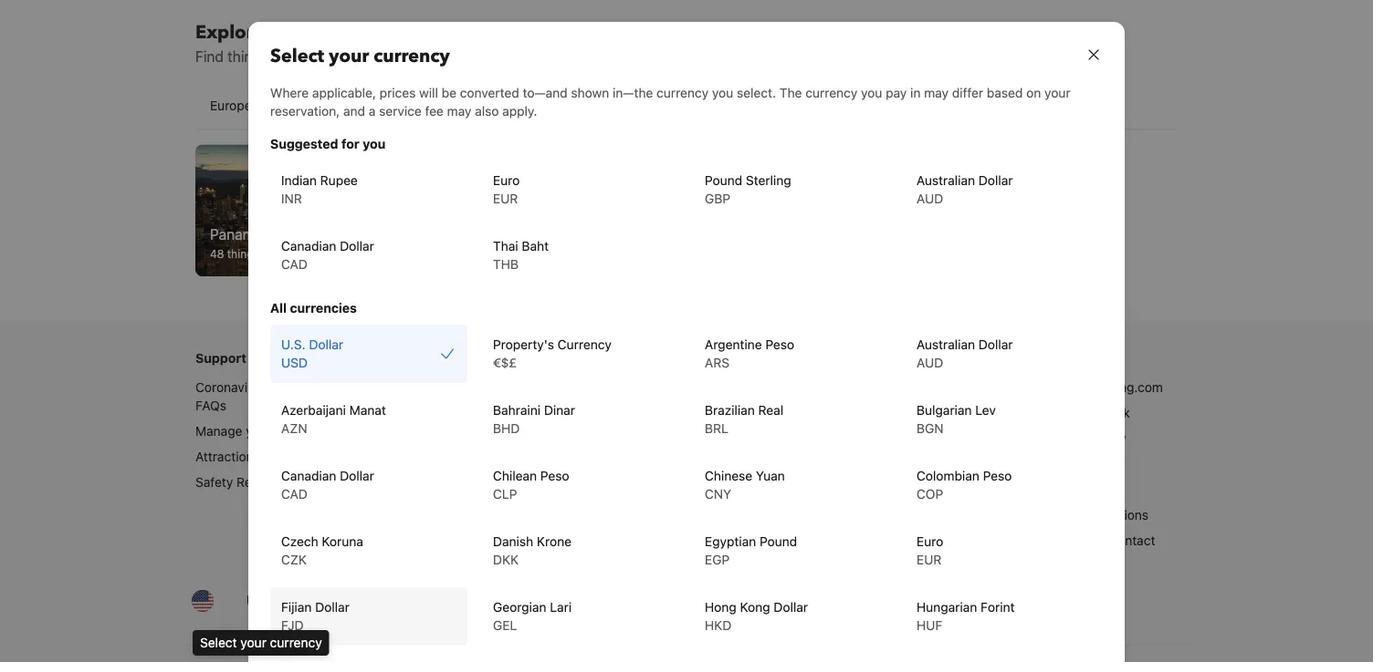 Task type: vqa. For each thing, say whether or not it's contained in the screenshot.


Task type: describe. For each thing, give the bounding box(es) containing it.
sustainability link
[[1048, 431, 1126, 446]]

dollar right center
[[340, 469, 374, 484]]

your inside where applicable, prices will be converted to—and shown in—the currency you select. the currency you pay in may differ based on your reservation, and a service fee may also apply.
[[1045, 85, 1071, 100]]

0 horizontal spatial euro eur
[[493, 173, 520, 206]]

and for terms and settings
[[712, 351, 736, 366]]

how we work
[[1048, 406, 1130, 421]]

select your currency dialog
[[226, 0, 1147, 663]]

asia
[[395, 97, 420, 113]]

australian dollar aud for sterling
[[917, 173, 1013, 206]]

chinese
[[705, 469, 753, 484]]

u.s.
[[281, 337, 306, 352]]

danish
[[493, 535, 533, 550]]

genius loyalty program link
[[435, 380, 571, 395]]

msa statement link
[[670, 457, 761, 472]]

all currencies
[[270, 301, 357, 316]]

more
[[269, 19, 315, 45]]

about booking.com
[[1048, 380, 1163, 395]]

terms for terms and settings
[[670, 351, 709, 366]]

partner help link
[[859, 406, 931, 421]]

the
[[780, 85, 802, 100]]

bahraini dinar bhd
[[493, 403, 575, 436]]

seasonal and holiday deals link
[[435, 406, 595, 421]]

coronavirus
[[195, 380, 266, 395]]

0 horizontal spatial may
[[447, 104, 472, 119]]

list your property
[[859, 431, 964, 446]]

dollar down indian rupee inr
[[340, 239, 374, 254]]

america for north america
[[318, 97, 366, 113]]

1 horizontal spatial you
[[712, 85, 733, 100]]

in inside the explore more destinations find things to do in cities around the world
[[310, 47, 322, 65]]

do inside the explore more destinations find things to do in cities around the world
[[289, 47, 306, 65]]

brl
[[705, 421, 729, 436]]

your up the applicable,
[[329, 44, 369, 69]]

shown
[[571, 85, 609, 100]]

property
[[913, 431, 964, 446]]

become an affiliate
[[859, 457, 972, 472]]

middle
[[590, 97, 630, 113]]

for for booking.com
[[516, 457, 532, 472]]

canadian for chilean peso clp
[[281, 469, 336, 484]]

seasonal and holiday deals
[[435, 406, 595, 421]]

aud for pound sterling gbp
[[917, 191, 944, 206]]

investor relations
[[1048, 508, 1149, 523]]

seasonal
[[435, 406, 489, 421]]

resolution
[[719, 431, 777, 446]]

caribbean button
[[789, 81, 879, 129]]

africa button
[[435, 81, 498, 129]]

for for suggested
[[341, 137, 360, 152]]

dollar inside u.s. dollar usd
[[309, 337, 343, 352]]

attractions help center
[[195, 450, 330, 465]]

a
[[369, 104, 376, 119]]

articles
[[474, 431, 517, 446]]

statement
[[701, 457, 761, 472]]

pound sterling gbp
[[705, 173, 791, 206]]

aud for argentine peso ars
[[917, 356, 944, 371]]

cad for thb
[[281, 257, 308, 272]]

danish krone dkk
[[493, 535, 572, 568]]

currencies
[[290, 301, 357, 316]]

hong
[[705, 600, 737, 615]]

south
[[688, 97, 723, 113]]

manage your trips link
[[195, 424, 302, 439]]

rupee
[[320, 173, 358, 188]]

all
[[270, 301, 287, 316]]

kong
[[740, 600, 770, 615]]

egyptian
[[705, 535, 756, 550]]

to inside the explore more destinations find things to do in cities around the world
[[272, 47, 286, 65]]

terms & conditions link
[[670, 406, 784, 421]]

select.
[[737, 85, 776, 100]]

attractions help center link
[[195, 450, 330, 465]]

peso for chilean peso clp
[[540, 469, 569, 484]]

program
[[521, 380, 571, 395]]

europe button
[[195, 81, 266, 129]]

msa
[[670, 457, 698, 472]]

and inside where applicable, prices will be converted to—and shown in—the currency you select. the currency you pay in may differ based on your reservation, and a service fee may also apply.
[[343, 104, 365, 119]]

peso for argentine peso ars
[[766, 337, 794, 352]]

oceania
[[513, 97, 561, 113]]

central america
[[894, 97, 988, 113]]

chilean
[[493, 469, 537, 484]]

1 vertical spatial eur
[[917, 553, 942, 568]]

bulgarian
[[917, 403, 972, 418]]

1 vertical spatial select
[[200, 636, 237, 651]]

help for attractions
[[264, 450, 289, 465]]

1 vertical spatial booking.com
[[435, 457, 512, 472]]

peso for colombian peso cop
[[983, 469, 1012, 484]]

things inside panama city 48 things to do
[[227, 247, 259, 260]]

asia button
[[381, 81, 435, 129]]

things inside the explore more destinations find things to do in cities around the world
[[228, 47, 268, 65]]

pound inside pound sterling gbp
[[705, 173, 743, 188]]

cad for clp
[[281, 487, 308, 502]]

hungarian forint huf
[[917, 600, 1015, 634]]

dollar inside fijian dollar fjd
[[315, 600, 350, 615]]

safety resource center link
[[195, 475, 335, 490]]

loyalty
[[480, 380, 518, 395]]

georgian lari gel
[[493, 600, 572, 634]]

inr
[[281, 191, 302, 206]]

europe
[[210, 97, 252, 113]]

about
[[1048, 380, 1083, 395]]

where applicable, prices will be converted to—and shown in—the currency you select. the currency you pay in may differ based on your reservation, and a service fee may also apply.
[[270, 85, 1071, 119]]

dollar inside hong kong dollar hkd
[[774, 600, 808, 615]]

in—the
[[613, 85, 653, 100]]

converted
[[460, 85, 519, 100]]

currency right in—the
[[657, 85, 709, 100]]

the
[[415, 47, 436, 65]]

pound inside egyptian pound egp
[[760, 535, 797, 550]]

safety
[[195, 475, 233, 490]]

terms for terms & conditions
[[670, 406, 707, 421]]

and for seasonal and holiday deals
[[492, 406, 514, 421]]

egp
[[705, 553, 730, 568]]

panama city image
[[195, 145, 430, 277]]

center
[[295, 475, 335, 490]]

how we work link
[[1048, 406, 1130, 421]]

manage your trips
[[195, 424, 302, 439]]

brazilian real brl
[[705, 403, 784, 436]]

your up attractions help center 'link' at the bottom left of page
[[246, 424, 272, 439]]

suggested for you
[[270, 137, 386, 152]]

find
[[195, 47, 224, 65]]

usd button
[[236, 580, 288, 624]]

be
[[442, 85, 457, 100]]

sustainability
[[1048, 431, 1126, 446]]

panama
[[210, 226, 263, 243]]

bahraini
[[493, 403, 541, 418]]

1 vertical spatial euro eur
[[917, 535, 944, 568]]



Task type: locate. For each thing, give the bounding box(es) containing it.
euro eur
[[493, 173, 520, 206], [917, 535, 944, 568]]

48
[[210, 247, 224, 260]]

list your property link
[[859, 431, 964, 446]]

colombian peso cop
[[917, 469, 1012, 502]]

1 vertical spatial may
[[447, 104, 472, 119]]

australian for peso
[[917, 337, 975, 352]]

sterling
[[746, 173, 791, 188]]

center
[[292, 450, 330, 465]]

your right on
[[1045, 85, 1071, 100]]

1 horizontal spatial euro eur
[[917, 535, 944, 568]]

oceania button
[[498, 81, 576, 129]]

1 vertical spatial australian dollar aud
[[917, 337, 1013, 371]]

for
[[341, 137, 360, 152], [516, 457, 532, 472]]

tab list containing europe
[[195, 81, 1178, 131]]

canadian for thai baht thb
[[281, 239, 336, 254]]

you down a
[[363, 137, 386, 152]]

0 horizontal spatial euro
[[493, 173, 520, 188]]

canadian dollar cad for chilean
[[281, 469, 374, 502]]

hungarian
[[917, 600, 977, 615]]

australian dollar aud for peso
[[917, 337, 1013, 371]]

1 canadian from the top
[[281, 239, 336, 254]]

trips
[[275, 424, 302, 439]]

azn
[[281, 421, 307, 436]]

select your currency down fjd at left
[[200, 636, 322, 651]]

2 america from the left
[[726, 97, 775, 113]]

0 horizontal spatial for
[[341, 137, 360, 152]]

cad down city
[[281, 257, 308, 272]]

contact
[[1111, 534, 1156, 549]]

where
[[270, 85, 309, 100]]

discover
[[435, 351, 490, 366]]

fee
[[425, 104, 444, 119]]

usd inside u.s. dollar usd
[[281, 356, 308, 371]]

1 vertical spatial canadian
[[281, 469, 336, 484]]

service
[[379, 104, 422, 119]]

manat
[[349, 403, 386, 418]]

1 horizontal spatial may
[[924, 85, 949, 100]]

coronavirus (covid-19) faqs
[[195, 380, 338, 414]]

pound
[[705, 173, 743, 188], [760, 535, 797, 550]]

eur up hungarian
[[917, 553, 942, 568]]

usd inside dropdown button
[[247, 593, 277, 610]]

your down "partner help"
[[884, 431, 910, 446]]

0 vertical spatial booking.com
[[1087, 380, 1163, 395]]

0 vertical spatial euro eur
[[493, 173, 520, 206]]

in left 'cities'
[[310, 47, 322, 65]]

usd left the 'fijian'
[[247, 593, 277, 610]]

in inside where applicable, prices will be converted to—and shown in—the currency you select. the currency you pay in may differ based on your reservation, and a service fee may also apply.
[[910, 85, 921, 100]]

1 vertical spatial cad
[[281, 487, 308, 502]]

canadian down center
[[281, 469, 336, 484]]

currency up prices
[[374, 44, 450, 69]]

may down be
[[447, 104, 472, 119]]

settings
[[739, 351, 791, 366]]

australian dollar aud up bulgarian
[[917, 337, 1013, 371]]

south america
[[688, 97, 775, 113]]

you left select.
[[712, 85, 733, 100]]

do
[[289, 47, 306, 65], [276, 247, 289, 260]]

dispute
[[670, 431, 716, 446]]

0 vertical spatial aud
[[917, 191, 944, 206]]

central
[[894, 97, 936, 113]]

travel articles link
[[435, 431, 517, 446]]

in
[[310, 47, 322, 65], [910, 85, 921, 100]]

for up clp
[[516, 457, 532, 472]]

1 horizontal spatial booking.com
[[1087, 380, 1163, 395]]

canadian down inr
[[281, 239, 336, 254]]

partner help
[[859, 406, 931, 421]]

1 horizontal spatial select
[[270, 44, 324, 69]]

1 australian dollar aud from the top
[[917, 173, 1013, 206]]

holiday
[[518, 406, 560, 421]]

1 horizontal spatial usd
[[281, 356, 308, 371]]

canadian dollar cad down center
[[281, 469, 374, 502]]

1 vertical spatial usd
[[247, 593, 277, 610]]

to inside panama city 48 things to do
[[262, 247, 273, 260]]

things down panama
[[227, 247, 259, 260]]

2 cad from the top
[[281, 487, 308, 502]]

genius loyalty program
[[435, 380, 571, 395]]

peso inside argentine peso ars
[[766, 337, 794, 352]]

1 horizontal spatial and
[[492, 406, 514, 421]]

conditions
[[722, 406, 784, 421]]

select your currency inside dialog
[[270, 44, 450, 69]]

indian rupee inr
[[281, 173, 358, 206]]

dollar right kong
[[774, 600, 808, 615]]

investor relations link
[[1048, 508, 1149, 523]]

euro eur down cop on the right bottom of the page
[[917, 535, 944, 568]]

1 aud from the top
[[917, 191, 944, 206]]

huf
[[917, 619, 943, 634]]

for up rupee
[[341, 137, 360, 152]]

1 vertical spatial help
[[264, 450, 289, 465]]

lev
[[975, 403, 996, 418]]

0 horizontal spatial booking.com
[[435, 457, 512, 472]]

currency right the
[[806, 85, 858, 100]]

cad down center
[[281, 487, 308, 502]]

0 horizontal spatial you
[[363, 137, 386, 152]]

euro eur up thai
[[493, 173, 520, 206]]

2 horizontal spatial you
[[861, 85, 882, 100]]

dollar down 'based'
[[979, 173, 1013, 188]]

19)
[[320, 380, 338, 395]]

0 horizontal spatial pound
[[705, 173, 743, 188]]

usd down 'u.s.'
[[281, 356, 308, 371]]

0 horizontal spatial in
[[310, 47, 322, 65]]

australian up bulgarian
[[917, 337, 975, 352]]

and left settings
[[712, 351, 736, 366]]

2 australian dollar aud from the top
[[917, 337, 1013, 371]]

you left pay on the top right of page
[[861, 85, 882, 100]]

1 terms from the top
[[670, 351, 709, 366]]

middle east
[[590, 97, 659, 113]]

bgn
[[917, 421, 944, 436]]

select your currency up the applicable,
[[270, 44, 450, 69]]

0 horizontal spatial and
[[343, 104, 365, 119]]

0 vertical spatial canadian
[[281, 239, 336, 254]]

america inside "north america" button
[[318, 97, 366, 113]]

dollar right 'u.s.'
[[309, 337, 343, 352]]

&
[[710, 406, 719, 421]]

1 vertical spatial for
[[516, 457, 532, 472]]

0 horizontal spatial help
[[264, 450, 289, 465]]

czech koruna czk
[[281, 535, 363, 568]]

0 vertical spatial in
[[310, 47, 322, 65]]

reservation,
[[270, 104, 340, 119]]

bulgarian lev bgn
[[917, 403, 996, 436]]

hkd
[[705, 619, 732, 634]]

1 horizontal spatial euro
[[917, 535, 944, 550]]

peso inside chilean peso clp
[[540, 469, 569, 484]]

suggested
[[270, 137, 338, 152]]

currency
[[558, 337, 612, 352]]

0 vertical spatial australian dollar aud
[[917, 173, 1013, 206]]

euro up thai
[[493, 173, 520, 188]]

2 horizontal spatial and
[[712, 351, 736, 366]]

and left a
[[343, 104, 365, 119]]

partner
[[859, 406, 903, 421]]

for inside select your currency dialog
[[341, 137, 360, 152]]

america inside south america button
[[726, 97, 775, 113]]

1 vertical spatial and
[[712, 351, 736, 366]]

tab list
[[195, 81, 1178, 131]]

may left differ at top right
[[924, 85, 949, 100]]

australian down the central america button
[[917, 173, 975, 188]]

world
[[440, 47, 476, 65]]

america for central america
[[940, 97, 988, 113]]

explore
[[195, 19, 264, 45]]

city
[[267, 226, 293, 243]]

select your currency
[[270, 44, 450, 69], [200, 636, 322, 651]]

1 vertical spatial things
[[227, 247, 259, 260]]

0 horizontal spatial america
[[318, 97, 366, 113]]

peso inside colombian peso cop
[[983, 469, 1012, 484]]

0 vertical spatial pound
[[705, 173, 743, 188]]

3 america from the left
[[940, 97, 988, 113]]

eur up thai
[[493, 191, 518, 206]]

america left the
[[726, 97, 775, 113]]

0 vertical spatial select your currency
[[270, 44, 450, 69]]

panama city 48 things to do
[[210, 226, 293, 260]]

0 vertical spatial things
[[228, 47, 268, 65]]

1 vertical spatial terms
[[670, 406, 707, 421]]

1 vertical spatial select your currency
[[200, 636, 322, 651]]

1 horizontal spatial for
[[516, 457, 532, 472]]

america inside the central america button
[[940, 97, 988, 113]]

0 horizontal spatial select
[[200, 636, 237, 651]]

things down explore
[[228, 47, 268, 65]]

canadian
[[281, 239, 336, 254], [281, 469, 336, 484]]

0 vertical spatial select
[[270, 44, 324, 69]]

2 vertical spatial and
[[492, 406, 514, 421]]

0 horizontal spatial peso
[[540, 469, 569, 484]]

things
[[228, 47, 268, 65], [227, 247, 259, 260]]

peso right affiliate
[[983, 469, 1012, 484]]

peso right argentine
[[766, 337, 794, 352]]

booking.com down travel articles
[[435, 457, 512, 472]]

thai baht thb
[[493, 239, 549, 272]]

about booking.com link
[[1048, 380, 1163, 395]]

do down more
[[289, 47, 306, 65]]

select
[[270, 44, 324, 69], [200, 636, 237, 651]]

business
[[535, 457, 588, 472]]

select down usd dropdown button
[[200, 636, 237, 651]]

1 vertical spatial euro
[[917, 535, 944, 550]]

1 australian from the top
[[917, 173, 975, 188]]

1 horizontal spatial help
[[906, 406, 931, 421]]

(covid-
[[270, 380, 320, 395]]

1 vertical spatial aud
[[917, 356, 944, 371]]

0 vertical spatial to
[[272, 47, 286, 65]]

property's currency €$£
[[493, 337, 612, 371]]

0 vertical spatial terms
[[670, 351, 709, 366]]

we
[[1077, 406, 1096, 421]]

peso right chilean
[[540, 469, 569, 484]]

select inside dialog
[[270, 44, 324, 69]]

1 vertical spatial do
[[276, 247, 289, 260]]

0 vertical spatial eur
[[493, 191, 518, 206]]

select up where
[[270, 44, 324, 69]]

u.s. dollar usd
[[281, 337, 343, 371]]

you
[[712, 85, 733, 100], [861, 85, 882, 100], [363, 137, 386, 152]]

and up bhd
[[492, 406, 514, 421]]

czech
[[281, 535, 318, 550]]

dinar
[[544, 403, 575, 418]]

euro down cop on the right bottom of the page
[[917, 535, 944, 550]]

fijian
[[281, 600, 312, 615]]

do inside panama city 48 things to do
[[276, 247, 289, 260]]

do down city
[[276, 247, 289, 260]]

0 vertical spatial usd
[[281, 356, 308, 371]]

help up bgn
[[906, 406, 931, 421]]

1 horizontal spatial pound
[[760, 535, 797, 550]]

0 vertical spatial may
[[924, 85, 949, 100]]

your down usd dropdown button
[[241, 636, 267, 651]]

australian for sterling
[[917, 173, 975, 188]]

canadian dollar cad for thai
[[281, 239, 374, 272]]

1 cad from the top
[[281, 257, 308, 272]]

baht
[[522, 239, 549, 254]]

america for south america
[[726, 97, 775, 113]]

pound right egyptian
[[760, 535, 797, 550]]

1 horizontal spatial eur
[[917, 553, 942, 568]]

canadian dollar cad up currencies
[[281, 239, 374, 272]]

booking.com
[[1087, 380, 1163, 395], [435, 457, 512, 472]]

0 vertical spatial do
[[289, 47, 306, 65]]

help for partner
[[906, 406, 931, 421]]

0 vertical spatial euro
[[493, 173, 520, 188]]

2 canadian from the top
[[281, 469, 336, 484]]

australian dollar aud down the central america button
[[917, 173, 1013, 206]]

america right central
[[940, 97, 988, 113]]

0 vertical spatial cad
[[281, 257, 308, 272]]

pound up gbp on the top right of the page
[[705, 173, 743, 188]]

0 vertical spatial for
[[341, 137, 360, 152]]

0 horizontal spatial usd
[[247, 593, 277, 610]]

1 vertical spatial to
[[262, 247, 273, 260]]

real
[[758, 403, 784, 418]]

2 canadian dollar cad from the top
[[281, 469, 374, 502]]

also
[[475, 104, 499, 119]]

2 australian from the top
[[917, 337, 975, 352]]

help up safety resource center link
[[264, 450, 289, 465]]

1 america from the left
[[318, 97, 366, 113]]

1 vertical spatial pound
[[760, 535, 797, 550]]

to down city
[[262, 247, 273, 260]]

america left a
[[318, 97, 366, 113]]

1 vertical spatial australian
[[917, 337, 975, 352]]

0 vertical spatial and
[[343, 104, 365, 119]]

0 vertical spatial canadian dollar cad
[[281, 239, 374, 272]]

lari
[[550, 600, 572, 615]]

2 horizontal spatial peso
[[983, 469, 1012, 484]]

to down more
[[272, 47, 286, 65]]

1 horizontal spatial in
[[910, 85, 921, 100]]

dollar right the 'fijian'
[[315, 600, 350, 615]]

peso
[[766, 337, 794, 352], [540, 469, 569, 484], [983, 469, 1012, 484]]

in right pay on the top right of page
[[910, 85, 921, 100]]

2 aud from the top
[[917, 356, 944, 371]]

clp
[[493, 487, 517, 502]]

cities
[[326, 47, 361, 65]]

terms and settings
[[670, 351, 791, 366]]

an
[[911, 457, 925, 472]]

1 canadian dollar cad from the top
[[281, 239, 374, 272]]

faqs
[[195, 398, 226, 414]]

become an affiliate link
[[859, 457, 972, 472]]

1 horizontal spatial america
[[726, 97, 775, 113]]

differ
[[952, 85, 984, 100]]

booking.com up work
[[1087, 380, 1163, 395]]

0 horizontal spatial eur
[[493, 191, 518, 206]]

1 vertical spatial canadian dollar cad
[[281, 469, 374, 502]]

dollar up lev on the right bottom
[[979, 337, 1013, 352]]

0 vertical spatial australian
[[917, 173, 975, 188]]

0 vertical spatial help
[[906, 406, 931, 421]]

corporate
[[1048, 534, 1107, 549]]

1 vertical spatial in
[[910, 85, 921, 100]]

south america button
[[674, 81, 789, 129]]

1 horizontal spatial peso
[[766, 337, 794, 352]]

2 terms from the top
[[670, 406, 707, 421]]

currency down fjd at left
[[270, 636, 322, 651]]

brazilian
[[705, 403, 755, 418]]

2 horizontal spatial america
[[940, 97, 988, 113]]



